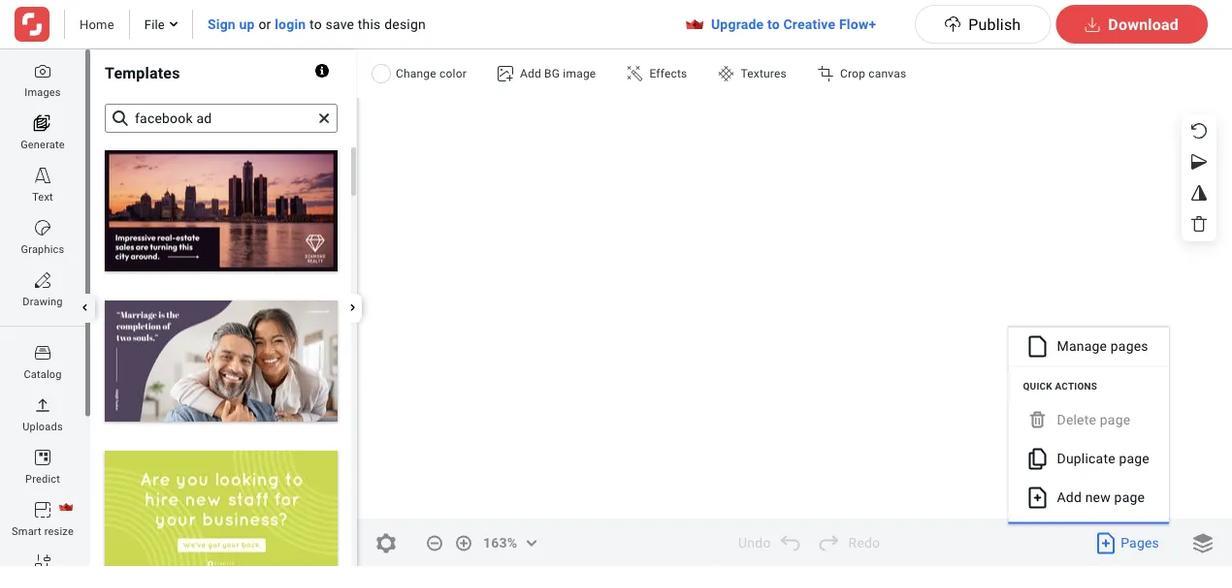 Task type: vqa. For each thing, say whether or not it's contained in the screenshot.
The Script image
no



Task type: describe. For each thing, give the bounding box(es) containing it.
duplicate page
[[1057, 451, 1150, 467]]

effects
[[649, 67, 687, 81]]

pages
[[1111, 339, 1148, 355]]

2 vertical spatial page
[[1114, 490, 1145, 506]]

3orrj image for predict
[[35, 450, 50, 466]]

bg
[[544, 67, 560, 81]]

redo
[[848, 536, 880, 552]]

add bg image
[[520, 67, 596, 81]]

quick
[[1023, 381, 1052, 392]]

3orrj image for smart resize
[[35, 503, 50, 518]]

3orrj image for catalog
[[35, 345, 50, 361]]

home
[[80, 17, 114, 32]]

actions
[[1055, 381, 1097, 392]]

page for duplicate page
[[1119, 451, 1150, 467]]

login
[[275, 16, 306, 32]]

1 to from the left
[[309, 16, 322, 32]]

3orrj image for drawing
[[35, 273, 50, 288]]

creative
[[783, 16, 836, 32]]

up
[[239, 16, 255, 32]]

flow+
[[839, 16, 876, 32]]

change
[[396, 67, 436, 81]]

duplicate
[[1057, 451, 1115, 467]]

sxdgp image
[[106, 104, 135, 133]]

to inside button
[[767, 16, 780, 32]]

smart resize
[[12, 525, 74, 537]]

new
[[1085, 490, 1111, 506]]

home link
[[80, 16, 114, 33]]

sign up link
[[208, 16, 255, 32]]

delete
[[1057, 412, 1096, 428]]

sign
[[208, 16, 236, 32]]

undo
[[738, 536, 771, 552]]

color
[[440, 67, 467, 81]]

upgrade to creative flow+
[[711, 16, 876, 32]]

xsctk image
[[319, 113, 329, 123]]

generate
[[21, 138, 65, 150]]

delete page
[[1057, 412, 1131, 428]]

this
[[358, 16, 381, 32]]

templates
[[105, 64, 180, 82]]

3orrj image for graphics
[[35, 220, 50, 236]]

catalog
[[24, 368, 62, 380]]

predict
[[25, 473, 60, 485]]

images
[[24, 86, 61, 98]]

qk65f image
[[718, 66, 734, 81]]



Task type: locate. For each thing, give the bounding box(es) containing it.
add left bg
[[520, 67, 541, 81]]

1 3orrj image from the top
[[35, 63, 50, 79]]

graphics
[[21, 243, 64, 255]]

3orrj image up predict at the bottom
[[35, 450, 50, 466]]

pages
[[1121, 536, 1159, 552]]

upgrade to creative flow+ button
[[672, 10, 915, 39]]

login link
[[275, 16, 306, 32]]

3 3orrj image from the top
[[35, 220, 50, 236]]

3orrj image down smart resize
[[35, 555, 50, 568]]

crop canvas
[[840, 67, 906, 81]]

3orrj image up smart resize
[[35, 503, 50, 518]]

to left save
[[309, 16, 322, 32]]

2 3orrj image from the top
[[35, 168, 50, 183]]

0 vertical spatial add
[[520, 67, 541, 81]]

1 vertical spatial page
[[1119, 451, 1150, 467]]

or
[[258, 16, 271, 32]]

0 horizontal spatial add
[[520, 67, 541, 81]]

1 vertical spatial 3orrj image
[[35, 450, 50, 466]]

0 horizontal spatial to
[[309, 16, 322, 32]]

3orrj image up images
[[35, 63, 50, 79]]

uploads
[[23, 421, 63, 433]]

download button
[[1056, 5, 1208, 44]]

3orrj image up text
[[35, 168, 50, 183]]

add new page
[[1057, 490, 1145, 506]]

manage pages
[[1057, 339, 1148, 355]]

quick actions
[[1023, 381, 1097, 392]]

image
[[563, 67, 596, 81]]

3orrj image up drawing at the bottom of the page
[[35, 273, 50, 288]]

sign up or login to save this design
[[208, 16, 426, 32]]

to
[[309, 16, 322, 32], [767, 16, 780, 32]]

3orrj image up the catalog
[[35, 345, 50, 361]]

7 3orrj image from the top
[[35, 555, 50, 568]]

canvas
[[869, 67, 906, 81]]

3orrj image for images
[[35, 63, 50, 79]]

page right duplicate
[[1119, 451, 1150, 467]]

upgrade
[[711, 16, 764, 32]]

0 vertical spatial page
[[1100, 412, 1131, 428]]

change color
[[396, 67, 467, 81]]

0 vertical spatial 3orrj image
[[35, 345, 50, 361]]

add for add new page
[[1057, 490, 1082, 506]]

textures
[[741, 67, 787, 81]]

manage
[[1057, 339, 1107, 355]]

design
[[384, 16, 426, 32]]

resize
[[44, 525, 74, 537]]

add
[[520, 67, 541, 81], [1057, 490, 1082, 506]]

crop
[[840, 67, 865, 81]]

file
[[144, 17, 165, 32]]

2 3orrj image from the top
[[35, 450, 50, 466]]

to left creative
[[767, 16, 780, 32]]

6 3orrj image from the top
[[35, 503, 50, 518]]

page
[[1100, 412, 1131, 428], [1119, 451, 1150, 467], [1114, 490, 1145, 506]]

qk65f image
[[627, 66, 643, 81]]

publish button
[[915, 5, 1051, 44]]

3orrj image up uploads
[[35, 398, 50, 413]]

5 3orrj image from the top
[[35, 398, 50, 413]]

Search all templates text field
[[125, 104, 319, 133]]

3orrj image up graphics
[[35, 220, 50, 236]]

163%
[[483, 536, 517, 552]]

3orrj image for uploads
[[35, 398, 50, 413]]

4 3orrj image from the top
[[35, 273, 50, 288]]

shutterstock logo image
[[15, 7, 49, 42]]

2 to from the left
[[767, 16, 780, 32]]

add left new
[[1057, 490, 1082, 506]]

publish
[[968, 15, 1021, 33]]

3orrj image
[[35, 63, 50, 79], [35, 168, 50, 183], [35, 220, 50, 236], [35, 273, 50, 288], [35, 398, 50, 413], [35, 503, 50, 518], [35, 555, 50, 568]]

download
[[1108, 15, 1179, 33]]

page right new
[[1114, 490, 1145, 506]]

3orrj image
[[35, 345, 50, 361], [35, 450, 50, 466]]

drawing
[[23, 295, 63, 308]]

save
[[325, 16, 354, 32]]

page right the delete
[[1100, 412, 1131, 428]]

smart
[[12, 525, 42, 537]]

page for delete page
[[1100, 412, 1131, 428]]

text
[[32, 191, 53, 203]]

1 3orrj image from the top
[[35, 345, 50, 361]]

3orrj image for text
[[35, 168, 50, 183]]

1 vertical spatial add
[[1057, 490, 1082, 506]]

1 horizontal spatial add
[[1057, 490, 1082, 506]]

1 horizontal spatial to
[[767, 16, 780, 32]]

add for add bg image
[[520, 67, 541, 81]]



